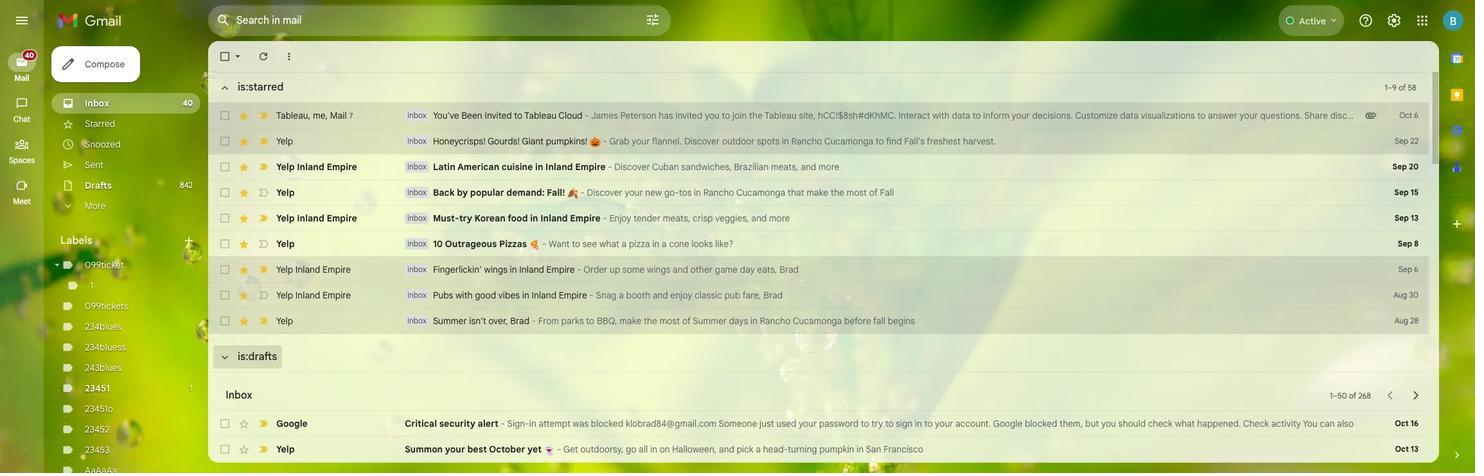 Task type: describe. For each thing, give the bounding box(es) containing it.
classic
[[695, 290, 722, 301]]

must-
[[433, 213, 459, 224]]

sep for order up some wings and other game day eats, brad ͏ ͏ ͏ ͏ ͏ ͏ ͏ ͏ ͏ ͏ ͏ ͏ ͏  ͏ ͏ ͏ ͏ ͏ ͏ ͏ ͏ ͏ ͏ ͏ ͏ ͏ ͏ ͏ ͏ ͏ ͏ ͏ ͏ ͏ ͏ ͏ ͏ ͏ ͏ ͏ ͏ ͏ ͏ ͏ ͏ ͏ ͏ ͏ ͏ ͏ ͏  ͏ ͏ ͏ ͏ ͏ ͏ ͏ ͏ ͏ ͏ ͏ ͏ ͏ ͏ ͏ ͏ ͏ ͏ ͏ ͏ ͏ ͏ ͏ ͏ ͏
[[1399, 265, 1413, 274]]

row containing tableau
[[208, 103, 1429, 129]]

23451o link
[[85, 404, 113, 415]]

put
[[1390, 110, 1404, 121]]

enjoy
[[671, 290, 693, 301]]

want
[[549, 238, 570, 250]]

to right the password
[[861, 418, 870, 430]]

🍂 image
[[568, 188, 578, 199]]

0 vertical spatial oct
[[1400, 111, 1413, 120]]

58
[[1408, 83, 1417, 92]]

navigation containing mail
[[0, 41, 45, 474]]

2 vertical spatial discover
[[587, 187, 623, 199]]

6 yelp from the top
[[276, 264, 293, 276]]

in right tos
[[694, 187, 701, 199]]

sent
[[85, 159, 103, 171]]

honeycrisps!
[[433, 136, 486, 147]]

halloween,
[[672, 444, 717, 456]]

inbox left back
[[407, 188, 427, 197]]

and left enjoy
[[653, 290, 668, 301]]

15
[[1411, 188, 1419, 197]]

7
[[349, 111, 353, 121]]

inbox up the starred
[[85, 98, 109, 109]]

happened.
[[1198, 418, 1241, 430]]

a right snag
[[619, 290, 624, 301]]

0 vertical spatial brad
[[780, 264, 799, 276]]

vibes
[[499, 290, 520, 301]]

in right sign
[[915, 418, 922, 430]]

james
[[591, 110, 618, 121]]

20
[[1409, 162, 1419, 172]]

make for that
[[807, 187, 829, 199]]

099tickets link
[[85, 301, 128, 312]]

your right the answer on the right
[[1240, 110, 1258, 121]]

oct 16
[[1395, 419, 1419, 429]]

meet heading
[[0, 197, 44, 207]]

inbox left 'honeycrisps!'
[[407, 136, 427, 146]]

snoozed link
[[85, 139, 121, 150]]

5 yelp from the top
[[276, 238, 295, 250]]

your left account.
[[935, 418, 954, 430]]

drafts
[[85, 180, 112, 192]]

40 link
[[8, 49, 37, 72]]

the for ͏
[[831, 187, 845, 199]]

oct 6
[[1400, 111, 1419, 120]]

invited
[[485, 110, 512, 121]]

1 wings from the left
[[484, 264, 508, 276]]

inbox inside inbox you've been invited to tableau cloud - james peterson has invited you to join the tableau site, hcc!$8sh#dkhmc.  interact with data to inform your decisions. customize data visualizations  to answer your questions. share discoveries to put
[[407, 111, 427, 120]]

inbox fingerlickin' wings in inland empire - order up some wings and other game day eats, brad ͏ ͏ ͏ ͏ ͏ ͏ ͏ ͏ ͏ ͏ ͏ ͏ ͏  ͏ ͏ ͏ ͏ ͏ ͏ ͏ ͏ ͏ ͏ ͏ ͏ ͏ ͏ ͏ ͏ ͏ ͏ ͏ ͏ ͏ ͏ ͏ ͏ ͏ ͏ ͏ ͏ ͏ ͏ ͏ ͏ ͏ ͏ ͏ ͏ ͏ ͏  ͏ ͏ ͏ ͏ ͏ ͏ ͏ ͏ ͏ ͏ ͏ ͏ ͏ ͏ ͏ ͏ ͏ ͏ ͏ ͏ ͏ ͏ ͏ ͏ ͏
[[407, 264, 974, 276]]

- left from
[[532, 316, 536, 327]]

a left cone
[[662, 238, 667, 250]]

also
[[1338, 418, 1354, 430]]

inbox inside the inbox latin american cuisine in inland empire - discover cuban sandwiches, brazilian meats, and more ͏ ͏ ͏ ͏ ͏ ͏ ͏ ͏ ͏ ͏ ͏  ͏ ͏ ͏ ͏ ͏ ͏ ͏ ͏ ͏ ͏ ͏ ͏ ͏ ͏ ͏ ͏ ͏ ͏ ͏ ͏ ͏ ͏ ͏ ͏ ͏ ͏ ͏ ͏ ͏ ͏ ͏ ͏ ͏ ͏ ͏ ͏ ͏ ͏  ͏ ͏ ͏ ͏ ͏ ͏ ͏ ͏ ͏ ͏ ͏ ͏ ͏ ͏ ͏ ͏ ͏ ͏ ͏ ͏ ͏ ͏ ͏ ͏ ͏
[[407, 162, 427, 172]]

your left the new
[[625, 187, 643, 199]]

to left inform
[[973, 110, 981, 121]]

pick
[[737, 444, 754, 456]]

see
[[583, 238, 597, 250]]

11 row from the top
[[208, 437, 1429, 463]]

inbox inside inbox summer isn't over, brad - from parks to bbq, make the most of summer days in rancho cucamonga before  fall begins͏ ͏ ͏ ͏ ͏ ͏͏ ͏ ͏ ͏ ͏ ͏͏ ͏ ͏ ͏ ͏ ͏͏ ͏ ͏ ͏ ͏ ͏͏ ͏ ͏ ͏ ͏ ͏͏ ͏ ͏ ͏ ͏  ͏͏ ͏ ͏ ͏ ͏ ͏͏ ͏ ͏ ͏ ͏ ͏͏ ͏ ͏ ͏ ͏ ͏͏ ͏ ͏ ͏ ͏ ͏͏ ͏ ͏
[[407, 316, 427, 326]]

6 for order up some wings and other game day eats, brad ͏ ͏ ͏ ͏ ͏ ͏ ͏ ͏ ͏ ͏ ͏ ͏ ͏  ͏ ͏ ͏ ͏ ͏ ͏ ͏ ͏ ͏ ͏ ͏ ͏ ͏ ͏ ͏ ͏ ͏ ͏ ͏ ͏ ͏ ͏ ͏ ͏ ͏ ͏ ͏ ͏ ͏ ͏ ͏ ͏ ͏ ͏ ͏ ͏ ͏ ͏  ͏ ͏ ͏ ͏ ͏ ͏ ͏ ͏ ͏ ͏ ͏ ͏ ͏ ͏ ͏ ͏ ͏ ͏ ͏ ͏ ͏ ͏ ͏ ͏ ͏
[[1415, 265, 1419, 274]]

more button
[[51, 196, 201, 217]]

support image
[[1359, 13, 1374, 28]]

advanced search options image
[[640, 7, 666, 33]]

1 vertical spatial discover
[[615, 161, 650, 173]]

in down pizzas
[[510, 264, 517, 276]]

sep for enjoy tender meats, crisp veggies, and more ͏ ͏ ͏ ͏ ͏ ͏ ͏ ͏ ͏ ͏ ͏ ͏ ͏ ͏ ͏ ͏  ͏ ͏ ͏ ͏ ͏ ͏ ͏ ͏ ͏ ͏ ͏ ͏ ͏ ͏ ͏ ͏ ͏ ͏ ͏ ͏ ͏ ͏ ͏ ͏ ͏ ͏ ͏ ͏ ͏ ͏ ͏ ͏ ͏ ͏ ͏ ͏ ͏ ͏  ͏ ͏ ͏ ͏ ͏ ͏ ͏ ͏ ͏ ͏ ͏ ͏ ͏ ͏ ͏ ͏ ͏ ͏ ͏ ͏ ͏ ͏ ͏ ͏ ͏
[[1395, 213, 1409, 223]]

9
[[1393, 83, 1397, 92]]

harvest.͏
[[963, 136, 996, 147]]

fall!
[[547, 187, 565, 199]]

chat heading
[[0, 114, 44, 125]]

customize
[[1075, 110, 1118, 121]]

pizza
[[629, 238, 650, 250]]

parks
[[561, 316, 584, 327]]

2 , from the left
[[326, 110, 328, 121]]

to left the answer on the right
[[1198, 110, 1206, 121]]

inbox left 10
[[407, 239, 427, 249]]

of right 9
[[1399, 83, 1406, 92]]

decisions.
[[1033, 110, 1073, 121]]

of right the 50
[[1350, 391, 1357, 401]]

2 vertical spatial brad
[[510, 316, 530, 327]]

inbox inside inbox pubs with good vibes in inland empire - snag a booth and enjoy classic pub fare, brad ͏ ͏ ͏ ͏ ͏ ͏ ͏ ͏ ͏ ͏ ͏ ͏ ͏ ͏ ͏  ͏ ͏ ͏ ͏ ͏ ͏ ͏ ͏ ͏ ͏ ͏ ͏ ͏ ͏ ͏ ͏ ͏ ͏ ͏ ͏ ͏ ͏ ͏ ͏ ͏ ͏ ͏ ͏ ͏ ͏ ͏ ͏ ͏ ͏ ͏ ͏ ͏ ͏  ͏ ͏ ͏ ͏ ͏ ͏ ͏ ͏ ͏ ͏ ͏ ͏ ͏ ͏ ͏ ͏ ͏ ͏ ͏ ͏ ͏ ͏ ͏ ͏ ͏
[[407, 291, 427, 300]]

tableau , me , mail 7
[[276, 110, 353, 121]]

tender
[[634, 213, 661, 224]]

9 yelp from the top
[[276, 444, 295, 456]]

other
[[691, 264, 713, 276]]

sep for discover cuban sandwiches, brazilian meats, and more ͏ ͏ ͏ ͏ ͏ ͏ ͏ ͏ ͏ ͏ ͏  ͏ ͏ ͏ ͏ ͏ ͏ ͏ ͏ ͏ ͏ ͏ ͏ ͏ ͏ ͏ ͏ ͏ ͏ ͏ ͏ ͏ ͏ ͏ ͏ ͏ ͏ ͏ ͏ ͏ ͏ ͏ ͏ ͏ ͏ ͏ ͏ ͏ ͏  ͏ ͏ ͏ ͏ ͏ ͏ ͏ ͏ ͏ ͏ ͏ ͏ ͏ ͏ ͏ ͏ ͏ ͏ ͏ ͏ ͏ ͏ ͏ ͏ ͏
[[1393, 162, 1407, 172]]

23451o
[[85, 404, 113, 415]]

in right vibes
[[522, 290, 530, 301]]

row containing google
[[208, 411, 1429, 437]]

find
[[886, 136, 902, 147]]

2 horizontal spatial tableau
[[765, 110, 797, 121]]

oct for sign-in attempt was blocked klobrad84@gmail.com someone just used your password to try to sign in to your account. google blocked them, but you should check what happened. check activity you can also
[[1395, 419, 1409, 429]]

13 for yelp inland empire
[[1411, 213, 1419, 223]]

sep for discover your new go-tos in rancho cucamonga that make the most of fall͏ ͏  ͏ ͏ ͏ ͏͏ ͏ ͏ ͏ ͏ ͏͏ ͏ ͏ ͏ ͏ ͏͏ ͏ ͏ ͏ ͏ ͏͏ ͏ ͏ ͏ ͏ ͏͏ ͏ ͏ ͏ ͏ ͏͏ ͏ ͏ ͏ ͏ ͏͏  ͏ ͏ ͏ ͏ ͏͏ ͏ ͏ ͏ ͏ ͏͏ ͏ ͏ ͏ ͏ ͏͏ ͏ ͏ ͏ ͏ ͏͏ ͏ ͏ ͏ ͏
[[1395, 188, 1409, 197]]

up
[[610, 264, 620, 276]]

korean
[[475, 213, 506, 224]]

oct for get outdoorsy, go all in on halloween, and pick a head-turning pumpkin in san francisco ͏ ͏ ͏ ͏ ͏ ͏͏ ͏ ͏ ͏ ͏ ͏͏ ͏ ͏ ͏ ͏ ͏͏ ͏ ͏ ͏ ͏ ͏͏ ͏ ͏ ͏ ͏ ͏͏ ͏ ͏ ͏ ͏ ͏͏ ͏ ͏ ͏ ͏ ͏͏ ͏ ͏ ͏ ͏ ͏͏ ͏ ͏ ͏ ͏ ͏͏ ͏ ͏ ͏ ͏ ͏͏ ͏
[[1396, 445, 1409, 454]]

popular
[[470, 187, 504, 199]]

🍕 image
[[529, 240, 540, 250]]

2 yelp from the top
[[276, 161, 295, 173]]

grab
[[610, 136, 630, 147]]

1 link
[[90, 280, 93, 292]]

6 row from the top
[[208, 231, 1429, 257]]

account.
[[956, 418, 991, 430]]

1 data from the left
[[952, 110, 971, 121]]

inbox inside inbox must-try korean food in inland empire - enjoy tender meats, crisp veggies, and more ͏ ͏ ͏ ͏ ͏ ͏ ͏ ͏ ͏ ͏ ͏ ͏ ͏ ͏ ͏ ͏  ͏ ͏ ͏ ͏ ͏ ͏ ͏ ͏ ͏ ͏ ͏ ͏ ͏ ͏ ͏ ͏ ͏ ͏ ͏ ͏ ͏ ͏ ͏ ͏ ͏ ͏ ͏ ͏ ͏ ͏ ͏ ͏ ͏ ͏ ͏ ͏ ͏ ͏  ͏ ͏ ͏ ͏ ͏ ͏ ͏ ͏ ͏ ͏ ͏ ͏ ͏ ͏ ͏ ͏ ͏ ͏ ͏ ͏ ͏ ͏ ͏ ͏ ͏
[[407, 213, 427, 223]]

- right alert
[[501, 418, 505, 430]]

13 for yelp
[[1411, 445, 1419, 454]]

inbox down is:drafts dropdown button
[[226, 389, 252, 402]]

sent link
[[85, 159, 103, 171]]

in right all at the left bottom of the page
[[650, 444, 658, 456]]

snoozed
[[85, 139, 121, 150]]

me
[[313, 110, 326, 121]]

in left san
[[857, 444, 864, 456]]

used
[[777, 418, 797, 430]]

over,
[[489, 316, 508, 327]]

23453 link
[[85, 445, 110, 456]]

23452
[[85, 424, 109, 436]]

1 vertical spatial cucamonga
[[737, 187, 786, 199]]

bbq,
[[597, 316, 617, 327]]

yelp inland empire for latin
[[276, 161, 357, 173]]

your right used
[[799, 418, 817, 430]]

drafts link
[[85, 180, 112, 192]]

invited
[[676, 110, 703, 121]]

someone
[[719, 418, 757, 430]]

- left snag
[[590, 290, 594, 301]]

🎃 image
[[590, 137, 601, 148]]

demand:
[[507, 187, 545, 199]]

alert
[[478, 418, 499, 430]]

share
[[1305, 110, 1329, 121]]

in right pizza
[[653, 238, 660, 250]]

days
[[729, 316, 748, 327]]

to left sign
[[886, 418, 894, 430]]

2 wings from the left
[[647, 264, 671, 276]]

but
[[1086, 418, 1099, 430]]

099tickets
[[85, 301, 128, 312]]

mail inside row
[[330, 110, 347, 121]]

fare,
[[743, 290, 761, 301]]

0 horizontal spatial you
[[705, 110, 720, 121]]

aug for snag a booth and enjoy classic pub fare, brad ͏ ͏ ͏ ͏ ͏ ͏ ͏ ͏ ͏ ͏ ͏ ͏ ͏ ͏ ͏  ͏ ͏ ͏ ͏ ͏ ͏ ͏ ͏ ͏ ͏ ͏ ͏ ͏ ͏ ͏ ͏ ͏ ͏ ͏ ͏ ͏ ͏ ͏ ͏ ͏ ͏ ͏ ͏ ͏ ͏ ͏ ͏ ͏ ͏ ͏ ͏ ͏ ͏  ͏ ͏ ͏ ͏ ͏ ͏ ͏ ͏ ͏ ͏ ͏ ͏ ͏ ͏ ͏ ͏ ͏ ͏ ͏ ͏ ͏ ͏ ͏ ͏ ͏
[[1394, 291, 1408, 300]]

23451 link
[[85, 383, 110, 395]]

your right inform
[[1012, 110, 1030, 121]]

- right 🍂 image
[[581, 187, 585, 199]]

10 outrageous pizzas
[[433, 238, 529, 250]]

get
[[564, 444, 578, 456]]

attempt
[[539, 418, 571, 430]]

san
[[866, 444, 882, 456]]

1 horizontal spatial you
[[1102, 418, 1117, 430]]

1 , from the left
[[308, 110, 311, 121]]

Search in mail search field
[[208, 5, 671, 36]]

sep 13
[[1395, 213, 1419, 223]]

0 vertical spatial discover
[[684, 136, 720, 147]]

1 vertical spatial 40
[[183, 98, 193, 108]]

1 – 9 of 58
[[1385, 83, 1417, 92]]

to right 'has attachment' icon
[[1379, 110, 1388, 121]]

099ticket link
[[85, 260, 124, 271]]

password
[[819, 418, 859, 430]]

sep for grab your flannel. discover outdoor spots in rancho cucamonga to find  fall's freshest harvest.͏ ͏ ͏ ͏ ͏ ͏͏ ͏ ͏ ͏ ͏ ͏͏ ͏ ͏ ͏ ͏ ͏͏ ͏ ͏ ͏ ͏ ͏͏ ͏ ͏ ͏  ͏ ͏͏ ͏ ͏ ͏ ͏ ͏͏ ͏ ͏ ͏ ͏ ͏͏ ͏ ͏ ͏ ͏ ͏͏ ͏ ͏ ͏ ͏ ͏͏ ͏
[[1395, 136, 1409, 146]]

22
[[1411, 136, 1419, 146]]

2 row from the top
[[208, 129, 1429, 154]]

to left join
[[722, 110, 730, 121]]

2 vertical spatial cucamonga
[[793, 316, 842, 327]]

0 vertical spatial with
[[933, 110, 950, 121]]

mail heading
[[0, 73, 44, 84]]

8 row from the top
[[208, 283, 1429, 308]]

is:drafts button
[[212, 345, 282, 371]]

was
[[573, 418, 589, 430]]

most for summer
[[660, 316, 680, 327]]

and right veggies, at the top
[[752, 213, 767, 224]]

most for fall͏
[[847, 187, 867, 199]]

1 blocked from the left
[[591, 418, 624, 430]]

0 horizontal spatial tableau
[[276, 110, 308, 121]]

1 vertical spatial what
[[1175, 418, 1195, 430]]

discoveries
[[1331, 110, 1377, 121]]

in right days
[[751, 316, 758, 327]]

to right sign
[[925, 418, 933, 430]]

inbox must-try korean food in inland empire - enjoy tender meats, crisp veggies, and more ͏ ͏ ͏ ͏ ͏ ͏ ͏ ͏ ͏ ͏ ͏ ͏ ͏ ͏ ͏ ͏  ͏ ͏ ͏ ͏ ͏ ͏ ͏ ͏ ͏ ͏ ͏ ͏ ͏ ͏ ͏ ͏ ͏ ͏ ͏ ͏ ͏ ͏ ͏ ͏ ͏ ͏ ͏ ͏ ͏ ͏ ͏ ͏ ͏ ͏ ͏ ͏ ͏ ͏  ͏ ͏ ͏ ͏ ͏ ͏ ͏ ͏ ͏ ͏ ͏ ͏ ͏ ͏ ͏ ͏ ͏ ͏ ͏ ͏ ͏ ͏ ͏ ͏ ͏
[[407, 213, 972, 224]]

peterson
[[621, 110, 657, 121]]

0 vertical spatial the
[[749, 110, 763, 121]]

0 vertical spatial cucamonga
[[825, 136, 874, 147]]

sep 20
[[1393, 162, 1419, 172]]

looks
[[692, 238, 713, 250]]

good
[[475, 290, 496, 301]]

of left fall͏
[[870, 187, 878, 199]]



Task type: locate. For each thing, give the bounding box(es) containing it.
go
[[626, 444, 637, 456]]

0 vertical spatial 40
[[25, 51, 34, 60]]

- right the cloud
[[585, 110, 589, 121]]

1 vertical spatial more
[[769, 213, 790, 224]]

navigation
[[0, 41, 45, 474]]

outdoor
[[722, 136, 755, 147]]

in right cuisine
[[535, 161, 543, 173]]

brad right "fare,"
[[764, 290, 783, 301]]

0 horizontal spatial the
[[644, 316, 658, 327]]

sep left 8
[[1398, 239, 1413, 249]]

1 vertical spatial most
[[660, 316, 680, 327]]

tableau left the me
[[276, 110, 308, 121]]

day
[[740, 264, 755, 276]]

row
[[208, 103, 1429, 129], [208, 129, 1429, 154], [208, 154, 1429, 180], [208, 180, 1429, 206], [208, 206, 1429, 231], [208, 231, 1429, 257], [208, 257, 1429, 283], [208, 283, 1429, 308], [208, 308, 1429, 334], [208, 411, 1429, 437], [208, 437, 1429, 463], [208, 463, 1429, 474]]

0 horizontal spatial try
[[459, 213, 472, 224]]

search in mail image
[[212, 9, 235, 32]]

1 vertical spatial the
[[831, 187, 845, 199]]

5 row from the top
[[208, 206, 1429, 231]]

rancho
[[792, 136, 822, 147], [704, 187, 734, 199], [760, 316, 791, 327]]

blocked up outdoorsy,
[[591, 418, 624, 430]]

aug for from parks to bbq, make the most of summer days in rancho cucamonga before  fall begins͏ ͏ ͏ ͏ ͏ ͏͏ ͏ ͏ ͏ ͏ ͏͏ ͏ ͏ ͏ ͏ ͏͏ ͏ ͏ ͏ ͏ ͏͏ ͏ ͏ ͏ ͏ ͏͏ ͏ ͏ ͏ ͏  ͏͏ ͏ ͏ ͏ ͏ ͏͏ ͏ ͏ ͏ ͏ ͏͏ ͏ ͏ ͏ ͏ ͏͏ ͏ ͏ ͏ ͏ ͏͏ ͏ ͏
[[1395, 316, 1409, 326]]

game
[[715, 264, 738, 276]]

1 yelp from the top
[[276, 136, 293, 147]]

spaces heading
[[0, 156, 44, 166]]

tableau up giant
[[525, 110, 557, 121]]

2 13 from the top
[[1411, 445, 1419, 454]]

google
[[276, 418, 308, 430], [993, 418, 1023, 430]]

1 vertical spatial try
[[872, 418, 883, 430]]

mail down 40 'link'
[[14, 73, 29, 83]]

is:drafts
[[238, 351, 277, 364]]

gmail image
[[58, 8, 128, 33]]

0 horizontal spatial mail
[[14, 73, 29, 83]]

with right "pubs" at the left
[[456, 290, 473, 301]]

sep for want to see what a pizza in a cone looks like? ͏ ͏ ͏ ͏ ͏ ͏ ͏ ͏ ͏ ͏͏ ͏ ͏ ͏ ͏  ͏͏ ͏ ͏ ͏ ͏ ͏ ͏ ͏ ͏ ͏ ͏͏ ͏ ͏ ͏ ͏ ͏ ͏ ͏ ͏ ͏ ͏͏ ͏ ͏ ͏ ͏ ͏ ͏ ͏ ͏ ͏ ͏͏ ͏ ͏ ͏ ͏ ͏  ͏ ͏ ͏ ͏ ͏ ͏ ͏ ͏ ͏ ͏ ͏ ͏ ͏ ͏ ͏ ͏ ͏ ͏ ͏ ͏ ͏ ͏͏ ͏ ͏
[[1398, 239, 1413, 249]]

cucamonga left before
[[793, 316, 842, 327]]

- down grab
[[608, 161, 612, 173]]

and left pick
[[719, 444, 735, 456]]

more image
[[283, 50, 296, 63]]

1 6 from the top
[[1415, 111, 1419, 120]]

empire
[[327, 161, 357, 173], [575, 161, 606, 173], [327, 213, 357, 224], [570, 213, 601, 224], [323, 264, 351, 276], [547, 264, 575, 276], [323, 290, 351, 301], [559, 290, 587, 301]]

refresh image
[[257, 50, 270, 63]]

cone
[[669, 238, 690, 250]]

9 row from the top
[[208, 308, 1429, 334]]

0 horizontal spatial what
[[600, 238, 620, 250]]

in right food in the left top of the page
[[530, 213, 538, 224]]

sep 22
[[1395, 136, 1419, 146]]

7 row from the top
[[208, 257, 1429, 283]]

wings up good
[[484, 264, 508, 276]]

on
[[660, 444, 670, 456]]

sep up aug 30
[[1399, 265, 1413, 274]]

4 yelp inland empire from the top
[[276, 290, 351, 301]]

inbox left you've
[[407, 111, 427, 120]]

inbox left fingerlickin'
[[407, 265, 427, 274]]

, left the me
[[308, 110, 311, 121]]

2 google from the left
[[993, 418, 1023, 430]]

sep down sep 15
[[1395, 213, 1409, 223]]

, left '7' at the left top of page
[[326, 110, 328, 121]]

make
[[807, 187, 829, 199], [620, 316, 642, 327]]

2 vertical spatial oct
[[1396, 445, 1409, 454]]

2 vertical spatial the
[[644, 316, 658, 327]]

tableau
[[276, 110, 308, 121], [525, 110, 557, 121], [765, 110, 797, 121]]

12 row from the top
[[208, 463, 1429, 474]]

starred link
[[85, 118, 115, 130]]

interact
[[899, 110, 931, 121]]

10 row from the top
[[208, 411, 1429, 437]]

sep
[[1395, 136, 1409, 146], [1393, 162, 1407, 172], [1395, 188, 1409, 197], [1395, 213, 1409, 223], [1398, 239, 1413, 249], [1399, 265, 1413, 274]]

them,
[[1060, 418, 1083, 430]]

16
[[1411, 419, 1419, 429]]

1 vertical spatial mail
[[330, 110, 347, 121]]

1 vertical spatial brad
[[764, 290, 783, 301]]

23452 link
[[85, 424, 109, 436]]

1 13 from the top
[[1411, 213, 1419, 223]]

1 horizontal spatial make
[[807, 187, 829, 199]]

1 horizontal spatial most
[[847, 187, 867, 199]]

1 vertical spatial rancho
[[704, 187, 734, 199]]

23451
[[85, 383, 110, 395]]

you right but
[[1102, 418, 1117, 430]]

0 vertical spatial more
[[819, 161, 840, 173]]

2 blocked from the left
[[1025, 418, 1058, 430]]

None checkbox
[[219, 50, 231, 63], [219, 109, 231, 122], [219, 135, 231, 148], [219, 161, 231, 174], [219, 186, 231, 199], [219, 238, 231, 251], [219, 289, 231, 302], [219, 418, 231, 431], [219, 443, 231, 456], [219, 50, 231, 63], [219, 109, 231, 122], [219, 135, 231, 148], [219, 161, 231, 174], [219, 186, 231, 199], [219, 238, 231, 251], [219, 289, 231, 302], [219, 418, 231, 431], [219, 443, 231, 456]]

1 horizontal spatial what
[[1175, 418, 1195, 430]]

1 horizontal spatial tableau
[[525, 110, 557, 121]]

1 horizontal spatial meats,
[[771, 161, 799, 173]]

yelp inland empire for fingerlickin'
[[276, 264, 351, 276]]

activity
[[1272, 418, 1301, 430]]

latin
[[433, 161, 456, 173]]

inbox left must-
[[407, 213, 427, 223]]

main menu image
[[14, 13, 30, 28]]

summer down "pubs" at the left
[[433, 316, 467, 327]]

1 row from the top
[[208, 103, 1429, 129]]

0 vertical spatial mail
[[14, 73, 29, 83]]

and up - discover your new go-tos in rancho cucamonga that make the most of fall͏ ͏  ͏ ͏ ͏ ͏͏ ͏ ͏ ͏ ͏ ͏͏ ͏ ͏ ͏ ͏ ͏͏ ͏ ͏ ͏ ͏ ͏͏ ͏ ͏ ͏ ͏ ͏͏ ͏ ͏ ͏ ͏ ͏͏ ͏ ͏ ͏ ͏ ͏͏  ͏ ͏ ͏ ͏ ͏͏ ͏ ͏ ͏ ͏ ͏͏ ͏ ͏ ͏ ͏ ͏͏ ͏ ͏ ͏ ͏ ͏͏ ͏ ͏ ͏ ͏
[[801, 161, 817, 173]]

1 horizontal spatial ,
[[326, 110, 328, 121]]

wings right some
[[647, 264, 671, 276]]

3 row from the top
[[208, 154, 1429, 180]]

1 horizontal spatial try
[[872, 418, 883, 430]]

1 horizontal spatial more
[[819, 161, 840, 173]]

in
[[782, 136, 789, 147], [535, 161, 543, 173], [694, 187, 701, 199], [530, 213, 538, 224], [653, 238, 660, 250], [510, 264, 517, 276], [522, 290, 530, 301], [751, 316, 758, 327], [529, 418, 537, 430], [915, 418, 922, 430], [650, 444, 658, 456], [857, 444, 864, 456]]

1 horizontal spatial google
[[993, 418, 1023, 430]]

1 vertical spatial you
[[1102, 418, 1117, 430]]

cuban
[[652, 161, 679, 173]]

yelp inland empire for must-
[[276, 213, 357, 224]]

summer down the classic
[[693, 316, 727, 327]]

2 summer from the left
[[693, 316, 727, 327]]

1 vertical spatial make
[[620, 316, 642, 327]]

0 horizontal spatial google
[[276, 418, 308, 430]]

0 horizontal spatial summer
[[433, 316, 467, 327]]

mail left '7' at the left top of page
[[330, 110, 347, 121]]

of down inbox pubs with good vibes in inland empire - snag a booth and enjoy classic pub fare, brad ͏ ͏ ͏ ͏ ͏ ͏ ͏ ͏ ͏ ͏ ͏ ͏ ͏ ͏ ͏  ͏ ͏ ͏ ͏ ͏ ͏ ͏ ͏ ͏ ͏ ͏ ͏ ͏ ͏ ͏ ͏ ͏ ͏ ͏ ͏ ͏ ͏ ͏ ͏ ͏ ͏ ͏ ͏ ͏ ͏ ͏ ͏ ͏ ͏ ͏ ͏ ͏ ͏  ͏ ͏ ͏ ͏ ͏ ͏ ͏ ͏ ͏ ͏ ͏ ͏ ͏ ͏ ͏ ͏ ͏ ͏ ͏ ͏ ͏ ͏ ͏ ͏ ͏
[[682, 316, 691, 327]]

labels heading
[[60, 235, 183, 247]]

veggies,
[[715, 213, 749, 224]]

40 inside 'link'
[[25, 51, 34, 60]]

you
[[705, 110, 720, 121], [1102, 418, 1117, 430]]

- right 🎃 image
[[603, 136, 607, 147]]

inbox you've been invited to tableau cloud - james peterson has invited you to join the tableau site, hcc!$8sh#dkhmc.  interact with data to inform your decisions. customize data visualizations  to answer your questions. share discoveries to put
[[407, 110, 1404, 121]]

all
[[639, 444, 648, 456]]

1 horizontal spatial summer
[[693, 316, 727, 327]]

critical
[[405, 418, 437, 430]]

0 horizontal spatial with
[[456, 290, 473, 301]]

in left the attempt
[[529, 418, 537, 430]]

0 horizontal spatial more
[[769, 213, 790, 224]]

- left order in the bottom of the page
[[577, 264, 581, 276]]

1 vertical spatial oct
[[1395, 419, 1409, 429]]

1 horizontal spatial with
[[933, 110, 950, 121]]

your right grab
[[632, 136, 650, 147]]

your
[[1012, 110, 1030, 121], [1240, 110, 1258, 121], [632, 136, 650, 147], [625, 187, 643, 199], [799, 418, 817, 430], [935, 418, 954, 430], [445, 444, 465, 456]]

1 50 of 268
[[1330, 391, 1371, 401]]

cloud
[[559, 110, 583, 121]]

show more messages. image
[[1422, 351, 1424, 364]]

4 yelp from the top
[[276, 213, 295, 224]]

6 right put
[[1415, 111, 1419, 120]]

6 down 8
[[1415, 265, 1419, 274]]

sandwiches,
[[681, 161, 732, 173]]

tableau left site,
[[765, 110, 797, 121]]

what right check
[[1175, 418, 1195, 430]]

0 vertical spatial make
[[807, 187, 829, 199]]

main content
[[208, 41, 1440, 474]]

pumpkin
[[820, 444, 855, 456]]

1 horizontal spatial blocked
[[1025, 418, 1058, 430]]

food
[[508, 213, 528, 224]]

fall
[[873, 316, 886, 327]]

0 horizontal spatial data
[[952, 110, 971, 121]]

inbox left the isn't
[[407, 316, 427, 326]]

discover up enjoy
[[587, 187, 623, 199]]

0 vertical spatial aug
[[1394, 291, 1408, 300]]

visualizations
[[1141, 110, 1195, 121]]

honeycrisps! gourds! giant pumpkins!
[[433, 136, 590, 147]]

aug left 30 at the right bottom of the page
[[1394, 291, 1408, 300]]

yelp
[[276, 136, 293, 147], [276, 161, 295, 173], [276, 187, 295, 199], [276, 213, 295, 224], [276, 238, 295, 250], [276, 264, 293, 276], [276, 290, 293, 301], [276, 316, 293, 327], [276, 444, 295, 456]]

tab list
[[1440, 41, 1476, 427]]

oct up the "sep 22"
[[1400, 111, 1413, 120]]

0 horizontal spatial wings
[[484, 264, 508, 276]]

rancho down the inbox latin american cuisine in inland empire - discover cuban sandwiches, brazilian meats, and more ͏ ͏ ͏ ͏ ͏ ͏ ͏ ͏ ͏ ͏ ͏  ͏ ͏ ͏ ͏ ͏ ͏ ͏ ͏ ͏ ͏ ͏ ͏ ͏ ͏ ͏ ͏ ͏ ͏ ͏ ͏ ͏ ͏ ͏ ͏ ͏ ͏ ͏ ͏ ͏ ͏ ͏ ͏ ͏ ͏ ͏ ͏ ͏ ͏  ͏ ͏ ͏ ͏ ͏ ͏ ͏ ͏ ͏ ͏ ͏ ͏ ͏ ͏ ͏ ͏ ͏ ͏ ͏ ͏ ͏ ͏ ͏ ͏ ͏
[[704, 187, 734, 199]]

0 vertical spatial 13
[[1411, 213, 1419, 223]]

1 horizontal spatial rancho
[[760, 316, 791, 327]]

1 vertical spatial 6
[[1415, 265, 1419, 274]]

meats, up that
[[771, 161, 799, 173]]

settings image
[[1387, 13, 1402, 28]]

cuisine
[[502, 161, 533, 173]]

inbox link
[[85, 98, 109, 109]]

aug 28
[[1395, 316, 1419, 326]]

8
[[1415, 239, 1419, 249]]

50
[[1338, 391, 1348, 401]]

23453
[[85, 445, 110, 456]]

giant
[[522, 136, 544, 147]]

to right invited
[[514, 110, 523, 121]]

7 yelp from the top
[[276, 290, 293, 301]]

before
[[845, 316, 871, 327]]

spaces
[[9, 156, 35, 165]]

most down enjoy
[[660, 316, 680, 327]]

2 horizontal spatial the
[[831, 187, 845, 199]]

and left other
[[673, 264, 688, 276]]

cucamonga down brazilian
[[737, 187, 786, 199]]

the right join
[[749, 110, 763, 121]]

what right see
[[600, 238, 620, 250]]

1 vertical spatial 13
[[1411, 445, 1419, 454]]

1 vertical spatial meats,
[[663, 213, 691, 224]]

try up san
[[872, 418, 883, 430]]

meats, up cone
[[663, 213, 691, 224]]

234bluess link
[[85, 342, 126, 353]]

sep left 15
[[1395, 188, 1409, 197]]

your left best
[[445, 444, 465, 456]]

3 yelp from the top
[[276, 187, 295, 199]]

1 horizontal spatial data
[[1121, 110, 1139, 121]]

by
[[457, 187, 468, 199]]

- grab your flannel. discover outdoor spots in rancho cucamonga to find  fall's freshest harvest.͏ ͏ ͏ ͏ ͏ ͏͏ ͏ ͏ ͏ ͏ ͏͏ ͏ ͏ ͏ ͏ ͏͏ ͏ ͏ ͏ ͏ ͏͏ ͏ ͏ ͏  ͏ ͏͏ ͏ ͏ ͏ ͏ ͏͏ ͏ ͏ ͏ ͏ ͏͏ ͏ ͏ ͏ ͏ ͏͏ ͏ ͏ ͏ ͏ ͏͏ ͏
[[601, 136, 1102, 147]]

- left enjoy
[[603, 213, 607, 224]]

mail inside heading
[[14, 73, 29, 83]]

fall's
[[905, 136, 925, 147]]

0 horizontal spatial ,
[[308, 110, 311, 121]]

october
[[489, 444, 525, 456]]

👻 image
[[544, 445, 555, 456]]

0 vertical spatial what
[[600, 238, 620, 250]]

blocked left them, at the right of the page
[[1025, 418, 1058, 430]]

begins͏
[[888, 316, 915, 327]]

inbox left latin
[[407, 162, 427, 172]]

with up freshest in the top of the page
[[933, 110, 950, 121]]

has attachment image
[[1365, 109, 1378, 122]]

6 for james peterson has invited you to join the tableau site, hcc!$8sh#dkhmc.  interact with data to inform your decisions. customize data visualizations  to answer your questions. share discoveries to put
[[1415, 111, 1419, 120]]

13 down 16
[[1411, 445, 1419, 454]]

1 yelp inland empire from the top
[[276, 161, 357, 173]]

inbox inside inbox fingerlickin' wings in inland empire - order up some wings and other game day eats, brad ͏ ͏ ͏ ͏ ͏ ͏ ͏ ͏ ͏ ͏ ͏ ͏ ͏  ͏ ͏ ͏ ͏ ͏ ͏ ͏ ͏ ͏ ͏ ͏ ͏ ͏ ͏ ͏ ͏ ͏ ͏ ͏ ͏ ͏ ͏ ͏ ͏ ͏ ͏ ͏ ͏ ͏ ͏ ͏ ͏ ͏ ͏ ͏ ͏ ͏ ͏  ͏ ͏ ͏ ͏ ͏ ͏ ͏ ͏ ͏ ͏ ͏ ͏ ͏ ͏ ͏ ͏ ͏ ͏ ͏ ͏ ͏ ͏ ͏ ͏ ͏
[[407, 265, 427, 274]]

to left find
[[876, 136, 884, 147]]

1 horizontal spatial the
[[749, 110, 763, 121]]

the for cucamonga
[[644, 316, 658, 327]]

more
[[819, 161, 840, 173], [769, 213, 790, 224]]

0 horizontal spatial rancho
[[704, 187, 734, 199]]

pub
[[725, 290, 741, 301]]

0 horizontal spatial make
[[620, 316, 642, 327]]

0 vertical spatial meats,
[[771, 161, 799, 173]]

of
[[1399, 83, 1406, 92], [870, 187, 878, 199], [682, 316, 691, 327], [1350, 391, 1357, 401]]

- right 👻 icon
[[557, 444, 561, 456]]

cucamonga down hcc!$8sh#dkhmc.
[[825, 136, 874, 147]]

most left fall͏
[[847, 187, 867, 199]]

None checkbox
[[219, 212, 231, 225], [219, 264, 231, 276], [219, 315, 231, 328], [219, 212, 231, 225], [219, 264, 231, 276], [219, 315, 231, 328]]

starred
[[85, 118, 115, 130]]

has
[[659, 110, 673, 121]]

a left pizza
[[622, 238, 627, 250]]

0 horizontal spatial meats,
[[663, 213, 691, 224]]

rancho down "fare,"
[[760, 316, 791, 327]]

1 summer from the left
[[433, 316, 467, 327]]

sep 6
[[1399, 265, 1419, 274]]

0 horizontal spatial 40
[[25, 51, 34, 60]]

1 vertical spatial aug
[[1395, 316, 1409, 326]]

turning
[[788, 444, 817, 456]]

0 vertical spatial 6
[[1415, 111, 1419, 120]]

2 horizontal spatial rancho
[[792, 136, 822, 147]]

3 yelp inland empire from the top
[[276, 264, 351, 276]]

to left "bbq," at left bottom
[[586, 316, 595, 327]]

fingerlickin'
[[433, 264, 482, 276]]

- right 🍕 "image"
[[542, 238, 547, 250]]

yelp inland empire for pubs
[[276, 290, 351, 301]]

make for bbq,
[[620, 316, 642, 327]]

0 horizontal spatial blocked
[[591, 418, 624, 430]]

data
[[952, 110, 971, 121], [1121, 110, 1139, 121]]

1 horizontal spatial wings
[[647, 264, 671, 276]]

in right spots
[[782, 136, 789, 147]]

1 vertical spatial with
[[456, 290, 473, 301]]

Search in mail text field
[[237, 14, 609, 27]]

check
[[1244, 418, 1270, 430]]

0 vertical spatial most
[[847, 187, 867, 199]]

234bluess
[[85, 342, 126, 353]]

1 horizontal spatial 40
[[183, 98, 193, 108]]

0 vertical spatial you
[[705, 110, 720, 121]]

sep left 20
[[1393, 162, 1407, 172]]

0 horizontal spatial most
[[660, 316, 680, 327]]

more down that
[[769, 213, 790, 224]]

to left see
[[572, 238, 580, 250]]

yet
[[528, 444, 542, 456]]

the right that
[[831, 187, 845, 199]]

1 google from the left
[[276, 418, 308, 430]]

join
[[733, 110, 747, 121]]

͏͏
[[1006, 136, 1008, 147], [1017, 136, 1019, 147], [1029, 136, 1031, 147], [1040, 136, 1042, 147], [1052, 136, 1054, 147], [1063, 136, 1065, 147], [1075, 136, 1077, 147], [1086, 136, 1089, 147], [1098, 136, 1100, 147], [903, 187, 906, 199], [915, 187, 917, 199], [927, 187, 929, 199], [938, 187, 940, 199], [950, 187, 952, 199], [961, 187, 963, 199], [973, 187, 975, 199], [984, 187, 986, 199], [996, 187, 998, 199], [1007, 187, 1009, 199], [1019, 187, 1021, 199], [754, 238, 757, 250], [766, 238, 768, 250], [789, 238, 791, 250], [812, 238, 814, 250], [835, 238, 837, 250], [897, 238, 900, 250], [925, 316, 927, 327], [936, 316, 938, 327], [948, 316, 950, 327], [959, 316, 961, 327], [971, 316, 973, 327], [982, 316, 984, 327], [994, 316, 996, 327], [1005, 316, 1008, 327], [1017, 316, 1019, 327], [1028, 316, 1031, 327], [935, 444, 937, 456], [947, 444, 949, 456], [958, 444, 960, 456], [970, 444, 972, 456], [981, 444, 984, 456], [993, 444, 995, 456], [1004, 444, 1007, 456], [1016, 444, 1018, 456], [1027, 444, 1030, 456], [1039, 444, 1041, 456]]

a right pick
[[756, 444, 761, 456]]

labels
[[60, 235, 92, 247]]

sep left 22
[[1395, 136, 1409, 146]]

2 vertical spatial rancho
[[760, 316, 791, 327]]

0 vertical spatial rancho
[[792, 136, 822, 147]]

0 vertical spatial try
[[459, 213, 472, 224]]

-
[[585, 110, 589, 121], [603, 136, 607, 147], [608, 161, 612, 173], [581, 187, 585, 199], [603, 213, 607, 224], [542, 238, 547, 250], [577, 264, 581, 276], [590, 290, 594, 301], [532, 316, 536, 327], [501, 418, 505, 430], [557, 444, 561, 456]]

8 yelp from the top
[[276, 316, 293, 327]]

2 data from the left
[[1121, 110, 1139, 121]]

1 horizontal spatial mail
[[330, 110, 347, 121]]

make right that
[[807, 187, 829, 199]]

4 row from the top
[[208, 180, 1429, 206]]

back by popular demand: fall!
[[433, 187, 568, 199]]

2 yelp inland empire from the top
[[276, 213, 357, 224]]

main content containing is:starred
[[208, 41, 1440, 474]]

like?
[[715, 238, 734, 250]]

2 6 from the top
[[1415, 265, 1419, 274]]

security
[[439, 418, 476, 430]]

more down - grab your flannel. discover outdoor spots in rancho cucamonga to find  fall's freshest harvest.͏ ͏ ͏ ͏ ͏ ͏͏ ͏ ͏ ͏ ͏ ͏͏ ͏ ͏ ͏ ͏ ͏͏ ͏ ͏ ͏ ͏ ͏͏ ͏ ͏ ͏  ͏ ͏͏ ͏ ͏ ͏ ͏ ͏͏ ͏ ͏ ͏ ͏ ͏͏ ͏ ͏ ͏ ͏ ͏͏ ͏ ͏ ͏ ͏ ͏͏ ͏
[[819, 161, 840, 173]]

go-
[[665, 187, 679, 199]]

rancho down site,
[[792, 136, 822, 147]]



Task type: vqa. For each thing, say whether or not it's contained in the screenshot.


